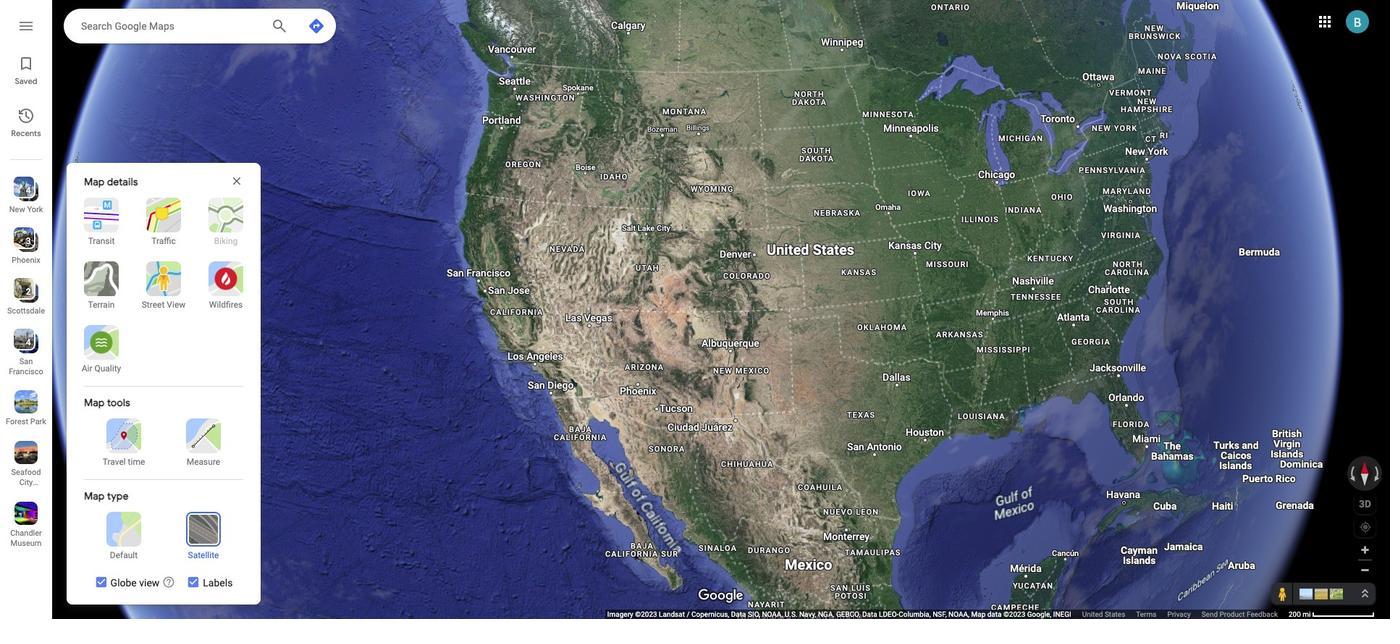 Task type: locate. For each thing, give the bounding box(es) containing it.
park
[[30, 417, 46, 427]]

travel
[[103, 457, 126, 467]]

noaa, right sio, at bottom right
[[762, 610, 783, 618]]

map tools
[[84, 396, 130, 409]]

send
[[1202, 610, 1218, 618]]

1 noaa, from the left
[[762, 610, 783, 618]]

2 4 places element from the top
[[16, 336, 31, 349]]

4 places element
[[16, 184, 31, 197], [16, 336, 31, 349]]

/
[[687, 610, 690, 618]]

view
[[139, 577, 160, 589]]

traffic button
[[138, 198, 190, 247]]

0 horizontal spatial data
[[731, 610, 746, 618]]

3
[[26, 236, 31, 246]]

©2023
[[635, 610, 657, 618], [1004, 610, 1026, 618]]

menu image
[[17, 17, 35, 35]]

2 ©2023 from the left
[[1004, 610, 1026, 618]]

1 horizontal spatial noaa,
[[949, 610, 970, 618]]

list
[[0, 0, 52, 619]]

google,
[[1027, 610, 1052, 618]]

imagery ©2023 landsat / copernicus, data sio, noaa, u.s. navy, nga, gebco, data ldeo-columbia, nsf, noaa, map data ©2023 google, inegi
[[607, 610, 1072, 618]]

search google maps
[[81, 20, 175, 32]]

4 for new
[[26, 185, 31, 196]]

2 4 from the top
[[26, 337, 31, 348]]

1 ©2023 from the left
[[635, 610, 657, 618]]

4 places element for san
[[16, 336, 31, 349]]

details
[[107, 175, 138, 188]]

zoom out and see the world in 3d tooltip
[[162, 576, 175, 589]]

200 mi
[[1289, 610, 1311, 618]]

1 horizontal spatial data
[[862, 610, 877, 618]]

Satellite radio
[[172, 512, 235, 561]]

show street view coverage image
[[1272, 583, 1293, 605]]

2 data from the left
[[862, 610, 877, 618]]

0 vertical spatial 4 places element
[[16, 184, 31, 197]]

1 vertical spatial 4 places element
[[16, 336, 31, 349]]

Search Google Maps search field
[[64, 9, 336, 43]]

united
[[1082, 610, 1103, 618]]

1 vertical spatial 4
[[26, 337, 31, 348]]

forest
[[6, 417, 28, 427]]

wildfires button
[[200, 261, 252, 311]]

4 up new york
[[26, 185, 31, 196]]

1 data from the left
[[731, 610, 746, 618]]

view
[[167, 300, 186, 310]]

send product feedback button
[[1202, 610, 1278, 619]]

map details
[[84, 175, 138, 188]]

©2023 left "landsat"
[[635, 610, 657, 618]]

cannot access your location image
[[1359, 521, 1372, 534]]

4 up the san
[[26, 337, 31, 348]]

map type
[[84, 490, 129, 503]]

map
[[84, 175, 105, 188], [84, 396, 105, 409], [84, 490, 105, 503], [971, 610, 986, 618]]

0 vertical spatial 4
[[26, 185, 31, 196]]

map for map type
[[84, 490, 105, 503]]

new york
[[9, 205, 43, 214]]

2 noaa, from the left
[[949, 610, 970, 618]]

footer
[[607, 610, 1289, 619]]

3d
[[1359, 498, 1372, 509]]

measure
[[187, 457, 220, 467]]

©2023 right data
[[1004, 610, 1026, 618]]

biking button
[[200, 198, 252, 247]]

noaa, right nsf,
[[949, 610, 970, 618]]

terrain button
[[75, 261, 127, 311]]

3d button
[[1355, 493, 1376, 514]]

forest park button
[[0, 385, 52, 429]]

phoenix
[[12, 256, 40, 265]]

google account: brad klo  
(klobrad84@gmail.com) image
[[1346, 10, 1369, 33]]

quality
[[94, 364, 121, 374]]

data left ldeo-
[[862, 610, 877, 618]]

map left type
[[84, 490, 105, 503]]

measure button
[[172, 419, 235, 468]]

4 places element up the san
[[16, 336, 31, 349]]

footer inside google maps element
[[607, 610, 1289, 619]]

nga,
[[818, 610, 834, 618]]

tools
[[107, 396, 130, 409]]

chandler
[[10, 529, 42, 538]]

0 horizontal spatial noaa,
[[762, 610, 783, 618]]

supermarket
[[6, 488, 51, 497]]

google
[[115, 20, 147, 32]]

data
[[731, 610, 746, 618], [862, 610, 877, 618]]

1 horizontal spatial ©2023
[[1004, 610, 1026, 618]]

scottsdale
[[7, 306, 45, 316]]

data left sio, at bottom right
[[731, 610, 746, 618]]

noaa,
[[762, 610, 783, 618], [949, 610, 970, 618]]

0 horizontal spatial ©2023
[[635, 610, 657, 618]]

zoom out image
[[1360, 565, 1371, 576]]

map left details
[[84, 175, 105, 188]]

san francisco
[[9, 357, 43, 377]]

united states button
[[1082, 610, 1126, 619]]

default
[[110, 550, 138, 560]]

200 mi button
[[1289, 610, 1375, 618]]

Search Google Maps field
[[64, 9, 336, 43], [81, 17, 259, 34]]

street view
[[142, 300, 186, 310]]

traffic
[[151, 236, 176, 246]]

biking
[[214, 236, 238, 246]]

1 4 places element from the top
[[16, 184, 31, 197]]

product
[[1220, 610, 1245, 618]]

map left the tools at the left of page
[[84, 396, 105, 409]]

terrain
[[88, 300, 115, 310]]

ldeo-
[[879, 610, 899, 618]]

1 4 from the top
[[26, 185, 31, 196]]

send product feedback
[[1202, 610, 1278, 618]]

4 places element up new york
[[16, 184, 31, 197]]

4
[[26, 185, 31, 196], [26, 337, 31, 348]]

footer containing imagery ©2023 landsat / copernicus, data sio, noaa, u.s. navy, nga, gebco, data ldeo-columbia, nsf, noaa, map data ©2023 google, inegi
[[607, 610, 1289, 619]]



Task type: describe. For each thing, give the bounding box(es) containing it.
forest park
[[6, 417, 46, 427]]

list containing saved
[[0, 0, 52, 619]]

york
[[27, 205, 43, 214]]

mi
[[1303, 610, 1311, 618]]

map for map tools
[[84, 396, 105, 409]]

3 places element
[[16, 235, 31, 248]]

new
[[9, 205, 25, 214]]

google maps element
[[0, 0, 1390, 619]]

Labels checkbox
[[187, 576, 233, 590]]

labels
[[203, 577, 233, 589]]

search
[[81, 20, 112, 32]]

nsf,
[[933, 610, 947, 618]]

search google maps field containing search google maps
[[64, 9, 336, 43]]

zoom in image
[[1360, 545, 1371, 555]]

san
[[19, 357, 33, 366]]

recents button
[[0, 101, 52, 142]]

columbia,
[[899, 610, 931, 618]]

4 for san
[[26, 337, 31, 348]]

transit button
[[75, 198, 127, 247]]

sio,
[[748, 610, 760, 618]]

Globe view checkbox
[[95, 576, 160, 590]]

seafood city supermarket
[[6, 468, 51, 497]]

200
[[1289, 610, 1301, 618]]

feedback
[[1247, 610, 1278, 618]]

Default radio
[[92, 512, 156, 561]]

air quality
[[82, 364, 121, 374]]

2
[[26, 287, 31, 297]]

seafood city supermarket button
[[0, 435, 52, 497]]

recents
[[11, 128, 41, 138]]

museum
[[11, 539, 42, 548]]

street view button
[[138, 261, 190, 311]]

gebco,
[[836, 610, 861, 618]]

satellite
[[188, 550, 219, 560]]

united states
[[1082, 610, 1126, 618]]

globe view
[[110, 577, 160, 589]]

francisco
[[9, 367, 43, 377]]

city
[[19, 478, 33, 487]]

copernicus,
[[692, 610, 729, 618]]

time
[[128, 457, 145, 467]]

terms
[[1136, 610, 1157, 618]]

map left data
[[971, 610, 986, 618]]

data
[[988, 610, 1002, 618]]

2 places element
[[16, 285, 31, 298]]

type
[[107, 490, 129, 503]]

wildfires
[[209, 300, 243, 310]]

globe
[[110, 577, 137, 589]]

street
[[142, 300, 165, 310]]

imagery
[[607, 610, 634, 618]]

chandler museum
[[10, 529, 42, 548]]

landsat
[[659, 610, 685, 618]]

saved
[[15, 76, 37, 86]]

travel time button
[[92, 419, 156, 468]]

maps
[[149, 20, 175, 32]]

chandler museum button
[[0, 496, 52, 551]]

search google maps field inside 'search field'
[[81, 17, 259, 34]]

transit
[[88, 236, 115, 246]]

saved button
[[0, 49, 52, 90]]

privacy
[[1168, 610, 1191, 618]]

privacy button
[[1168, 610, 1191, 619]]

inegi
[[1053, 610, 1072, 618]]

air
[[82, 364, 92, 374]]

states
[[1105, 610, 1126, 618]]

travel time
[[103, 457, 145, 467]]

u.s.
[[785, 610, 798, 618]]

4 places element for new
[[16, 184, 31, 197]]

air quality button
[[75, 325, 127, 374]]

close image
[[230, 175, 243, 188]]

terms button
[[1136, 610, 1157, 619]]

map for map details
[[84, 175, 105, 188]]

navy,
[[799, 610, 816, 618]]

seafood
[[11, 468, 41, 477]]



Task type: vqa. For each thing, say whether or not it's contained in the screenshot.


